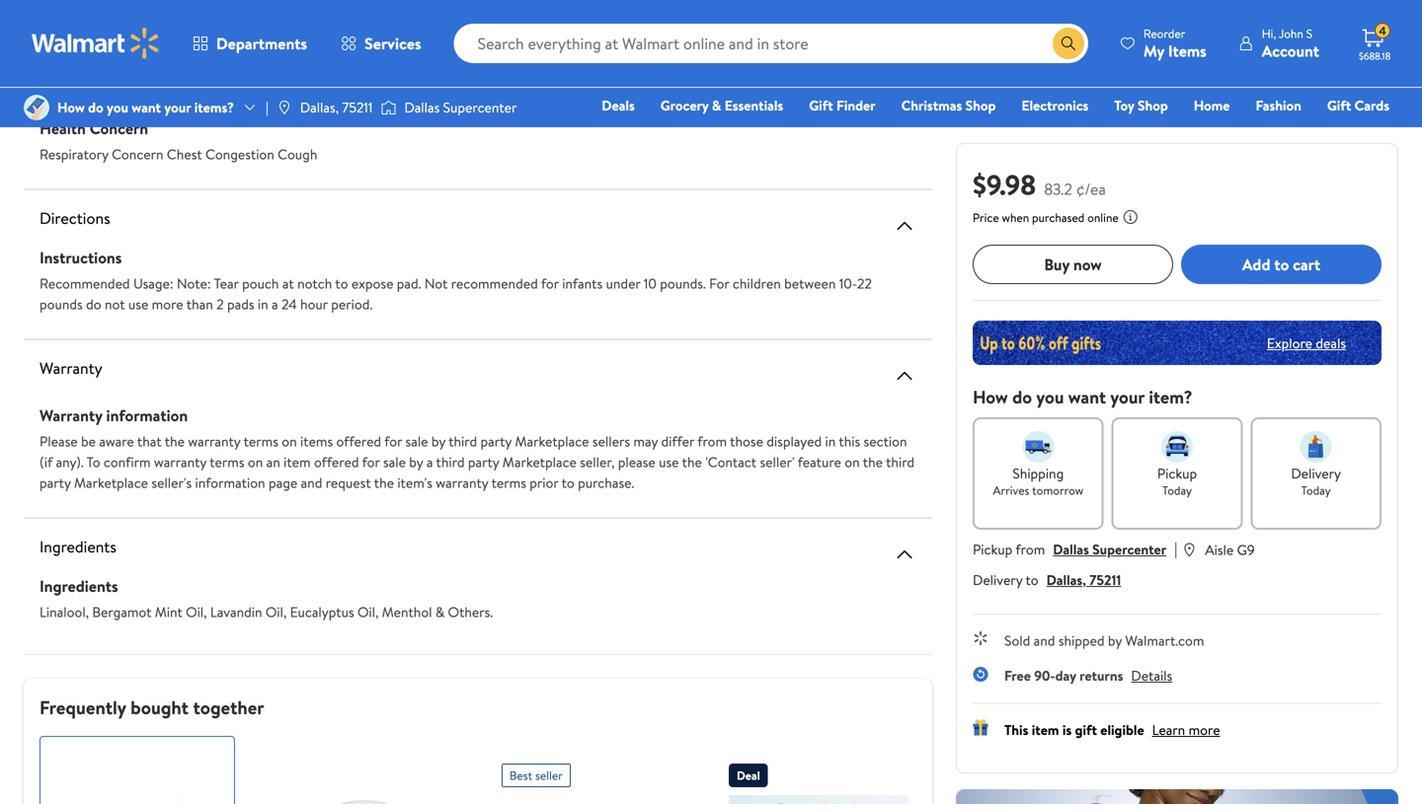 Task type: describe. For each thing, give the bounding box(es) containing it.
your for items?
[[164, 98, 191, 117]]

shipping
[[1013, 464, 1064, 483]]

recommended
[[40, 274, 130, 293]]

1 vertical spatial sale
[[383, 453, 406, 472]]

gift
[[1075, 721, 1097, 740]]

grocery
[[661, 96, 709, 115]]

and inside warranty information please be aware that the warranty terms on items offered for sale by third party marketplace sellers may differ from those displayed in this section (if any). to confirm warranty terms on an item offered for sale by a third party marketplace seller, please use the 'contact seller' feature on the third party marketplace seller's information page and request the item's warranty terms prior to purchase.
[[301, 474, 322, 493]]

to inside warranty information please be aware that the warranty terms on items offered for sale by third party marketplace sellers may differ from those displayed in this section (if any). to confirm warranty terms on an item offered for sale by a third party marketplace seller, please use the 'contact seller' feature on the third party marketplace seller's information page and request the item's warranty terms prior to purchase.
[[562, 474, 575, 493]]

0 horizontal spatial by
[[409, 453, 423, 472]]

frequently bought together
[[40, 695, 264, 721]]

instructions
[[40, 247, 122, 269]]

0 vertical spatial supercenter
[[443, 98, 517, 117]]

cart
[[1293, 254, 1321, 275]]

returns
[[1080, 667, 1123, 686]]

up to sixty percent off deals. shop now. image
[[973, 321, 1382, 365]]

gift finder
[[809, 96, 876, 115]]

delivery for today
[[1291, 464, 1341, 483]]

2 vertical spatial party
[[40, 474, 71, 493]]

2 vertical spatial warranty
[[436, 474, 488, 493]]

christmas shop link
[[892, 95, 1005, 116]]

home link
[[1185, 95, 1239, 116]]

1 horizontal spatial on
[[282, 432, 297, 451]]

pickup from dallas supercenter |
[[973, 538, 1178, 560]]

the down section on the right of the page
[[863, 453, 883, 472]]

0 vertical spatial sale
[[405, 432, 428, 451]]

1 vertical spatial for
[[384, 432, 402, 451]]

services
[[365, 33, 421, 54]]

1 horizontal spatial more
[[1189, 721, 1220, 740]]

items
[[1168, 40, 1207, 62]]

dallas inside pickup from dallas supercenter |
[[1053, 540, 1089, 560]]

eligible
[[1101, 721, 1144, 740]]

want for item?
[[1068, 385, 1106, 410]]

1 vertical spatial party
[[468, 453, 499, 472]]

others.
[[448, 603, 493, 622]]

1 horizontal spatial item
[[1032, 721, 1059, 740]]

sold
[[1005, 632, 1030, 651]]

essentials
[[725, 96, 783, 115]]

1 x from the left
[[69, 15, 76, 35]]

directions image
[[893, 214, 917, 238]]

items?
[[194, 98, 234, 117]]

dallas, 75211 button
[[1047, 571, 1121, 590]]

those
[[730, 432, 763, 451]]

christmas
[[901, 96, 962, 115]]

how do you want your item?
[[973, 385, 1193, 410]]

mint
[[155, 603, 183, 622]]

0 horizontal spatial on
[[248, 453, 263, 472]]

1 vertical spatial information
[[195, 474, 265, 493]]

2 vertical spatial marketplace
[[74, 474, 148, 493]]

ingredients for ingredients
[[40, 536, 116, 558]]

 image for dallas, 75211
[[276, 100, 292, 116]]

10
[[644, 274, 657, 293]]

recommended
[[451, 274, 538, 293]]

tear
[[214, 274, 239, 293]]

feature
[[798, 453, 841, 472]]

hi, john s account
[[1262, 25, 1320, 62]]

ingredients image
[[893, 543, 917, 567]]

usage:
[[133, 274, 173, 293]]

online
[[1088, 209, 1119, 226]]

do for how do you want your item?
[[1012, 385, 1032, 410]]

delivery for to
[[973, 571, 1023, 590]]

0 vertical spatial 75211
[[342, 98, 373, 117]]

fashion link
[[1247, 95, 1311, 116]]

 image for how do you want your items?
[[24, 95, 49, 121]]

section
[[864, 432, 907, 451]]

walmart image
[[32, 28, 160, 59]]

¢/ea
[[1076, 178, 1106, 200]]

tomorrow
[[1032, 482, 1084, 499]]

free 90-day returns details
[[1005, 667, 1173, 686]]

add to cart button
[[1181, 245, 1382, 284]]

how do you want your items?
[[57, 98, 234, 117]]

you for how do you want your items?
[[107, 98, 128, 117]]

to inside button
[[1274, 254, 1289, 275]]

1 horizontal spatial &
[[712, 96, 721, 115]]

free
[[1005, 667, 1031, 686]]

that
[[137, 432, 162, 451]]

finder
[[837, 96, 876, 115]]

when
[[1002, 209, 1029, 226]]

1 vertical spatial |
[[1174, 538, 1178, 560]]

1 horizontal spatial 75211
[[1090, 571, 1121, 590]]

'contact
[[705, 453, 757, 472]]

explore
[[1267, 334, 1313, 353]]

1 vertical spatial concern
[[112, 145, 164, 164]]

prevention circul  wellness ring image
[[729, 796, 909, 805]]

2 x from the left
[[108, 15, 115, 35]]

sellers
[[592, 432, 630, 451]]

gift for cards
[[1327, 96, 1352, 115]]

electronics
[[1022, 96, 1089, 115]]

departments
[[216, 33, 307, 54]]

how for how do you want your items?
[[57, 98, 85, 117]]

1 horizontal spatial and
[[1034, 632, 1055, 651]]

0 vertical spatial party
[[480, 432, 512, 451]]

sold and shipped by walmart.com
[[1005, 632, 1204, 651]]

in inside warranty information please be aware that the warranty terms on items offered for sale by third party marketplace sellers may differ from those displayed in this section (if any). to confirm warranty terms on an item offered for sale by a third party marketplace seller, please use the 'contact seller' feature on the third party marketplace seller's information page and request the item's warranty terms prior to purchase.
[[825, 432, 836, 451]]

please
[[40, 432, 78, 451]]

explore deals
[[1267, 334, 1346, 353]]

my
[[1144, 40, 1165, 62]]

is
[[1063, 721, 1072, 740]]

reorder my items
[[1144, 25, 1207, 62]]

use inside instructions recommended usage: note: tear pouch at notch to expose pad. not recommended for infants under 10 pounds. for children between 10-22 pounds do not use more than 2 pads in a 24 hour period.
[[128, 295, 148, 314]]

to left dallas, 75211 button
[[1026, 571, 1039, 590]]

do for how do you want your items?
[[88, 98, 103, 117]]

congestion
[[205, 145, 274, 164]]

instructions recommended usage: note: tear pouch at notch to expose pad. not recommended for infants under 10 pounds. for children between 10-22 pounds do not use more than 2 pads in a 24 hour period.
[[40, 247, 872, 314]]

4
[[1379, 22, 1387, 39]]

pad.
[[397, 274, 421, 293]]

how for how do you want your item?
[[973, 385, 1008, 410]]

pickup today
[[1157, 464, 1197, 499]]

dallas supercenter button
[[1053, 540, 1167, 560]]

0 vertical spatial warranty
[[188, 432, 240, 451]]

Walmart Site-Wide search field
[[454, 24, 1088, 63]]

do inside instructions recommended usage: note: tear pouch at notch to expose pad. not recommended for infants under 10 pounds. for children between 10-22 pounds do not use more than 2 pads in a 24 hour period.
[[86, 295, 101, 314]]

arrives
[[993, 482, 1030, 499]]

aisle g9
[[1205, 541, 1255, 560]]

best seller
[[510, 768, 563, 785]]

deals link
[[593, 95, 644, 116]]

request
[[326, 474, 371, 493]]

eucalyptus
[[290, 603, 354, 622]]

today for pickup
[[1162, 482, 1192, 499]]

between
[[784, 274, 836, 293]]

displayed
[[767, 432, 822, 451]]

john
[[1279, 25, 1304, 42]]

pickup for pickup from dallas supercenter |
[[973, 540, 1013, 560]]

pounds.
[[660, 274, 706, 293]]

one debit link
[[1229, 122, 1314, 144]]

deals
[[1316, 334, 1346, 353]]

learn
[[1152, 721, 1185, 740]]

an
[[266, 453, 280, 472]]

0 horizontal spatial for
[[362, 453, 380, 472]]

cough
[[278, 145, 317, 164]]

2 vertical spatial terms
[[491, 474, 526, 493]]

83.2
[[1044, 178, 1073, 200]]

1 vertical spatial offered
[[314, 453, 359, 472]]

one debit
[[1238, 123, 1305, 143]]

may
[[634, 432, 658, 451]]

0 vertical spatial terms
[[244, 432, 278, 451]]

page
[[269, 474, 298, 493]]

be
[[81, 432, 96, 451]]

shop for toy shop
[[1138, 96, 1168, 115]]



Task type: vqa. For each thing, say whether or not it's contained in the screenshot.
"Walmart" associated with Walmart Supercenter #1253 710 E Ben White Blvd,   Austin, TX 78704
no



Task type: locate. For each thing, give the bounding box(es) containing it.
2 shop from the left
[[1138, 96, 1168, 115]]

&
[[712, 96, 721, 115], [435, 603, 445, 622]]

0 vertical spatial by
[[432, 432, 446, 451]]

1 vertical spatial ingredients
[[40, 576, 118, 598]]

seller'
[[760, 453, 795, 472]]

today down intent image for pickup
[[1162, 482, 1192, 499]]

0 horizontal spatial oil,
[[186, 603, 207, 622]]

1 horizontal spatial dallas
[[1053, 540, 1089, 560]]

sale
[[405, 432, 428, 451], [383, 453, 406, 472]]

0 vertical spatial delivery
[[1291, 464, 1341, 483]]

want for items?
[[132, 98, 161, 117]]

warranty inside warranty information please be aware that the warranty terms on items offered for sale by third party marketplace sellers may differ from those displayed in this section (if any). to confirm warranty terms on an item offered for sale by a third party marketplace seller, please use the 'contact seller' feature on the third party marketplace seller's information page and request the item's warranty terms prior to purchase.
[[40, 405, 102, 427]]

terms left an
[[210, 453, 244, 472]]

0 vertical spatial marketplace
[[515, 432, 589, 451]]

1 vertical spatial more
[[1189, 721, 1220, 740]]

information up that
[[106, 405, 188, 427]]

do up intent image for shipping
[[1012, 385, 1032, 410]]

indications
[[40, 78, 113, 100]]

0 horizontal spatial a
[[272, 295, 278, 314]]

a
[[272, 295, 278, 314], [427, 453, 433, 472]]

in inside instructions recommended usage: note: tear pouch at notch to expose pad. not recommended for infants under 10 pounds. for children between 10-22 pounds do not use more than 2 pads in a 24 hour period.
[[258, 295, 268, 314]]

1 vertical spatial delivery
[[973, 571, 1023, 590]]

1 horizontal spatial how
[[973, 385, 1008, 410]]

warranty down pounds
[[40, 358, 102, 379]]

0 horizontal spatial and
[[301, 474, 322, 493]]

services button
[[324, 20, 438, 67]]

1 horizontal spatial pickup
[[1157, 464, 1197, 483]]

1 vertical spatial terms
[[210, 453, 244, 472]]

shop for christmas shop
[[966, 96, 996, 115]]

delivery up sold
[[973, 571, 1023, 590]]

1 horizontal spatial you
[[1036, 385, 1064, 410]]

1 horizontal spatial in
[[825, 432, 836, 451]]

warranty image
[[893, 364, 917, 388]]

debit
[[1271, 123, 1305, 143]]

period.
[[331, 295, 373, 314]]

purchased
[[1032, 209, 1085, 226]]

confirm
[[104, 453, 151, 472]]

please
[[618, 453, 656, 472]]

search icon image
[[1061, 36, 1076, 51]]

1 vertical spatial 75211
[[1090, 571, 1121, 590]]

do
[[88, 98, 103, 117], [86, 295, 101, 314], [1012, 385, 1032, 410]]

and right page
[[301, 474, 322, 493]]

buy
[[1044, 254, 1070, 275]]

want up "health concern respiratory concern chest congestion cough"
[[132, 98, 161, 117]]

from up 'contact
[[698, 432, 727, 451]]

explore deals link
[[1259, 326, 1354, 361]]

pickup down arrives
[[973, 540, 1013, 560]]

you up respiratory
[[107, 98, 128, 117]]

your for item?
[[1110, 385, 1145, 410]]

0 vertical spatial |
[[266, 98, 268, 117]]

registry
[[1162, 123, 1213, 143]]

1 vertical spatial and
[[1034, 632, 1055, 651]]

1 horizontal spatial a
[[427, 453, 433, 472]]

more
[[152, 295, 183, 314], [1189, 721, 1220, 740]]

cards
[[1355, 96, 1390, 115]]

in
[[258, 295, 268, 314], [825, 432, 836, 451]]

for left 'infants' in the left of the page
[[541, 274, 559, 293]]

0 vertical spatial concern
[[90, 118, 148, 139]]

the left item's
[[374, 474, 394, 493]]

0 vertical spatial dallas
[[404, 98, 440, 117]]

more down "usage:"
[[152, 295, 183, 314]]

aware
[[99, 432, 134, 451]]

warranty for warranty
[[40, 358, 102, 379]]

gift
[[809, 96, 833, 115], [1327, 96, 1352, 115]]

today inside delivery today
[[1301, 482, 1331, 499]]

| left aisle
[[1174, 538, 1178, 560]]

gift cards registry
[[1162, 96, 1390, 143]]

delivery down intent image for delivery
[[1291, 464, 1341, 483]]

and right sold
[[1034, 632, 1055, 651]]

& left others.
[[435, 603, 445, 622]]

how right warranty image
[[973, 385, 1008, 410]]

2 vertical spatial by
[[1108, 632, 1122, 651]]

item?
[[1149, 385, 1193, 410]]

0 horizontal spatial information
[[106, 405, 188, 427]]

how up the health
[[57, 98, 85, 117]]

1 horizontal spatial oil,
[[266, 603, 287, 622]]

| right items?
[[266, 98, 268, 117]]

your left "item?"
[[1110, 385, 1145, 410]]

1 vertical spatial do
[[86, 295, 101, 314]]

dallas, up cough
[[300, 98, 339, 117]]

this
[[1005, 721, 1029, 740]]

item left is
[[1032, 721, 1059, 740]]

under
[[606, 274, 641, 293]]

intent image for pickup image
[[1162, 432, 1193, 463]]

you up intent image for shipping
[[1036, 385, 1064, 410]]

gift left cards
[[1327, 96, 1352, 115]]

0 vertical spatial dallas,
[[300, 98, 339, 117]]

0 vertical spatial use
[[128, 295, 148, 314]]

0 vertical spatial for
[[541, 274, 559, 293]]

grocery & essentials link
[[652, 95, 792, 116]]

1 vertical spatial supercenter
[[1093, 540, 1167, 560]]

0 vertical spatial a
[[272, 295, 278, 314]]

information left page
[[195, 474, 265, 493]]

more inside instructions recommended usage: note: tear pouch at notch to expose pad. not recommended for infants under 10 pounds. for children between 10-22 pounds do not use more than 2 pads in a 24 hour period.
[[152, 295, 183, 314]]

1 horizontal spatial for
[[384, 432, 402, 451]]

1 vertical spatial in
[[825, 432, 836, 451]]

use inside warranty information please be aware that the warranty terms on items offered for sale by third party marketplace sellers may differ from those displayed in this section (if any). to confirm warranty terms on an item offered for sale by a third party marketplace seller, please use the 'contact seller' feature on the third party marketplace seller's information page and request the item's warranty terms prior to purchase.
[[659, 453, 679, 472]]

legal information image
[[1123, 209, 1139, 225]]

than
[[186, 295, 213, 314]]

infants
[[562, 274, 603, 293]]

2 oil, from the left
[[266, 603, 287, 622]]

gift for finder
[[809, 96, 833, 115]]

item inside warranty information please be aware that the warranty terms on items offered for sale by third party marketplace sellers may differ from those displayed in this section (if any). to confirm warranty terms on an item offered for sale by a third party marketplace seller, please use the 'contact seller' feature on the third party marketplace seller's information page and request the item's warranty terms prior to purchase.
[[284, 453, 311, 472]]

2 horizontal spatial oil,
[[358, 603, 379, 622]]

1 vertical spatial from
[[1016, 540, 1045, 560]]

children
[[733, 274, 781, 293]]

offered right items
[[336, 432, 381, 451]]

for up item's
[[384, 432, 402, 451]]

buy now
[[1044, 254, 1102, 275]]

0 horizontal spatial &
[[435, 603, 445, 622]]

1 vertical spatial a
[[427, 453, 433, 472]]

this item is gift eligible learn more
[[1005, 721, 1220, 740]]

& right grocery
[[712, 96, 721, 115]]

1 shop from the left
[[966, 96, 996, 115]]

a inside instructions recommended usage: note: tear pouch at notch to expose pad. not recommended for infants under 10 pounds. for children between 10-22 pounds do not use more than 2 pads in a 24 hour period.
[[272, 295, 278, 314]]

10-
[[839, 274, 857, 293]]

2 warranty from the top
[[40, 405, 102, 427]]

1 horizontal spatial want
[[1068, 385, 1106, 410]]

delivery
[[1291, 464, 1341, 483], [973, 571, 1023, 590]]

0 horizontal spatial your
[[164, 98, 191, 117]]

3 oil, from the left
[[358, 603, 379, 622]]

fashion
[[1256, 96, 1302, 115]]

0 horizontal spatial dallas
[[404, 98, 440, 117]]

1 vertical spatial by
[[409, 453, 423, 472]]

2
[[216, 295, 224, 314]]

chest
[[167, 145, 202, 164]]

today inside pickup today
[[1162, 482, 1192, 499]]

0 horizontal spatial delivery
[[973, 571, 1023, 590]]

ingredients for ingredients linalool, bergamot mint oil, lavandin oil, eucalyptus oil, menthol & others.
[[40, 576, 118, 598]]

1 horizontal spatial use
[[659, 453, 679, 472]]

add to cart
[[1242, 254, 1321, 275]]

gift left finder at right top
[[809, 96, 833, 115]]

and
[[301, 474, 322, 493], [1034, 632, 1055, 651]]

pickup down intent image for pickup
[[1157, 464, 1197, 483]]

x left 3.05
[[69, 15, 76, 35]]

gift inside gift cards registry
[[1327, 96, 1352, 115]]

item right an
[[284, 453, 311, 472]]

1 vertical spatial use
[[659, 453, 679, 472]]

0 horizontal spatial x
[[69, 15, 76, 35]]

shop right toy
[[1138, 96, 1168, 115]]

to left cart
[[1274, 254, 1289, 275]]

0 horizontal spatial in
[[258, 295, 268, 314]]

walmart.com
[[1125, 632, 1204, 651]]

0 horizontal spatial supercenter
[[443, 98, 517, 117]]

Search search field
[[454, 24, 1088, 63]]

notch
[[297, 274, 332, 293]]

shop inside "link"
[[1138, 96, 1168, 115]]

use down the differ
[[659, 453, 679, 472]]

1 horizontal spatial today
[[1301, 482, 1331, 499]]

0 vertical spatial do
[[88, 98, 103, 117]]

0 vertical spatial ingredients
[[40, 536, 116, 558]]

vicks calming menthol and lavender vapopads for vicks humidifiers, vaporizers and plug-ins, 12 pack image
[[48, 797, 226, 805]]

ingredients linalool, bergamot mint oil, lavandin oil, eucalyptus oil, menthol & others.
[[40, 576, 493, 622]]

 image
[[381, 98, 397, 118]]

 image
[[24, 95, 49, 121], [276, 100, 292, 116]]

christmas shop
[[901, 96, 996, 115]]

dallas, 75211
[[300, 98, 373, 117]]

this
[[839, 432, 860, 451]]

0 horizontal spatial how
[[57, 98, 85, 117]]

1 vertical spatial marketplace
[[503, 453, 577, 472]]

account
[[1262, 40, 1320, 62]]

0 vertical spatial warranty
[[40, 358, 102, 379]]

1 horizontal spatial from
[[1016, 540, 1045, 560]]

shop right christmas
[[966, 96, 996, 115]]

0 horizontal spatial gift
[[809, 96, 833, 115]]

hour
[[300, 295, 328, 314]]

details button
[[1131, 667, 1173, 686]]

to up period.
[[335, 274, 348, 293]]

0 horizontal spatial 75211
[[342, 98, 373, 117]]

x left 5.65
[[108, 15, 115, 35]]

indications image
[[893, 85, 917, 109]]

2 ingredients from the top
[[40, 576, 118, 598]]

intent image for shipping image
[[1023, 432, 1054, 463]]

& inside ingredients linalool, bergamot mint oil, lavandin oil, eucalyptus oil, menthol & others.
[[435, 603, 445, 622]]

dallas down services
[[404, 98, 440, 117]]

gifting made easy image
[[973, 721, 989, 736]]

1 horizontal spatial  image
[[276, 100, 292, 116]]

0 vertical spatial in
[[258, 295, 268, 314]]

terms up an
[[244, 432, 278, 451]]

intent image for delivery image
[[1300, 432, 1332, 463]]

today down intent image for delivery
[[1301, 482, 1331, 499]]

pickup for pickup today
[[1157, 464, 1197, 483]]

0 horizontal spatial more
[[152, 295, 183, 314]]

in left 'this'
[[825, 432, 836, 451]]

use right 'not'
[[128, 295, 148, 314]]

concern down how do you want your items?
[[90, 118, 148, 139]]

1 oil, from the left
[[186, 603, 207, 622]]

how
[[57, 98, 85, 117], [973, 385, 1008, 410]]

0 vertical spatial want
[[132, 98, 161, 117]]

deal
[[737, 768, 760, 785]]

bought
[[131, 695, 189, 721]]

0 horizontal spatial you
[[107, 98, 128, 117]]

0 vertical spatial you
[[107, 98, 128, 117]]

a inside warranty information please be aware that the warranty terms on items offered for sale by third party marketplace sellers may differ from those displayed in this section (if any). to confirm warranty terms on an item offered for sale by a third party marketplace seller, please use the 'contact seller' feature on the third party marketplace seller's information page and request the item's warranty terms prior to purchase.
[[427, 453, 433, 472]]

2 today from the left
[[1301, 482, 1331, 499]]

now
[[1074, 254, 1102, 275]]

dallas supercenter
[[404, 98, 517, 117]]

0 vertical spatial offered
[[336, 432, 381, 451]]

reorder
[[1144, 25, 1186, 42]]

warranty
[[40, 358, 102, 379], [40, 405, 102, 427]]

1 vertical spatial want
[[1068, 385, 1106, 410]]

seller's
[[151, 474, 192, 493]]

0 vertical spatial from
[[698, 432, 727, 451]]

do left 'not'
[[86, 295, 101, 314]]

a up item's
[[427, 453, 433, 472]]

1 horizontal spatial dallas,
[[1047, 571, 1086, 590]]

0 horizontal spatial shop
[[966, 96, 996, 115]]

supercenter inside pickup from dallas supercenter |
[[1093, 540, 1167, 560]]

2 gift from the left
[[1327, 96, 1352, 115]]

pads
[[227, 295, 254, 314]]

from up delivery to dallas, 75211
[[1016, 540, 1045, 560]]

0 vertical spatial information
[[106, 405, 188, 427]]

seller
[[535, 768, 563, 785]]

oil, right lavandin
[[266, 603, 287, 622]]

the right that
[[165, 432, 185, 451]]

offered up request
[[314, 453, 359, 472]]

from inside pickup from dallas supercenter |
[[1016, 540, 1045, 560]]

0 vertical spatial pickup
[[1157, 464, 1197, 483]]

any).
[[56, 453, 84, 472]]

dallas up dallas, 75211 button
[[1053, 540, 1089, 560]]

offered
[[336, 432, 381, 451], [314, 453, 359, 472]]

together
[[193, 695, 264, 721]]

1 ingredients from the top
[[40, 536, 116, 558]]

shop
[[966, 96, 996, 115], [1138, 96, 1168, 115]]

vicks mini filter-free cool mist humidifier, 250 sq ft, white, vul520w image
[[275, 796, 454, 805]]

0 horizontal spatial from
[[698, 432, 727, 451]]

2 horizontal spatial on
[[845, 453, 860, 472]]

1 vertical spatial dallas,
[[1047, 571, 1086, 590]]

you for how do you want your item?
[[1036, 385, 1064, 410]]

in down pouch on the top
[[258, 295, 268, 314]]

menthol
[[382, 603, 432, 622]]

 image up respiratory
[[24, 95, 49, 121]]

lavandin
[[210, 603, 262, 622]]

1 warranty from the top
[[40, 358, 102, 379]]

want left "item?"
[[1068, 385, 1106, 410]]

toy shop
[[1114, 96, 1168, 115]]

0 vertical spatial and
[[301, 474, 322, 493]]

to inside instructions recommended usage: note: tear pouch at notch to expose pad. not recommended for infants under 10 pounds. for children between 10-22 pounds do not use more than 2 pads in a 24 hour period.
[[335, 274, 348, 293]]

1 vertical spatial pickup
[[973, 540, 1013, 560]]

1 horizontal spatial delivery
[[1291, 464, 1341, 483]]

a left the 24
[[272, 295, 278, 314]]

grocery & essentials
[[661, 96, 783, 115]]

on left items
[[282, 432, 297, 451]]

for up request
[[362, 453, 380, 472]]

warranty for warranty information please be aware that the warranty terms on items offered for sale by third party marketplace sellers may differ from those displayed in this section (if any). to confirm warranty terms on an item offered for sale by a third party marketplace seller, please use the 'contact seller' feature on the third party marketplace seller's information page and request the item's warranty terms prior to purchase.
[[40, 405, 102, 427]]

to
[[87, 453, 100, 472]]

1 vertical spatial dallas
[[1053, 540, 1089, 560]]

to right prior
[[562, 474, 575, 493]]

ingredients inside ingredients linalool, bergamot mint oil, lavandin oil, eucalyptus oil, menthol & others.
[[40, 576, 118, 598]]

5.65
[[118, 15, 143, 35]]

the down the differ
[[682, 453, 702, 472]]

party
[[480, 432, 512, 451], [468, 453, 499, 472], [40, 474, 71, 493]]

s
[[1306, 25, 1313, 42]]

oil, left menthol
[[358, 603, 379, 622]]

warranty up please
[[40, 405, 102, 427]]

0 horizontal spatial dallas,
[[300, 98, 339, 117]]

home
[[1194, 96, 1230, 115]]

75211 down dallas supercenter button
[[1090, 571, 1121, 590]]

terms left prior
[[491, 474, 526, 493]]

1 vertical spatial you
[[1036, 385, 1064, 410]]

concern left chest
[[112, 145, 164, 164]]

2 horizontal spatial for
[[541, 274, 559, 293]]

0 horizontal spatial want
[[132, 98, 161, 117]]

1 today from the left
[[1162, 482, 1192, 499]]

1 horizontal spatial x
[[108, 15, 115, 35]]

dallas, down pickup from dallas supercenter |
[[1047, 571, 1086, 590]]

 image up cough
[[276, 100, 292, 116]]

pickup inside pickup from dallas supercenter |
[[973, 540, 1013, 560]]

on down 'this'
[[845, 453, 860, 472]]

today for delivery
[[1301, 482, 1331, 499]]

2 horizontal spatial by
[[1108, 632, 1122, 651]]

by
[[432, 432, 446, 451], [409, 453, 423, 472], [1108, 632, 1122, 651]]

do up respiratory
[[88, 98, 103, 117]]

1 horizontal spatial your
[[1110, 385, 1145, 410]]

2 vertical spatial do
[[1012, 385, 1032, 410]]

oil, right mint in the bottom left of the page
[[186, 603, 207, 622]]

seller,
[[580, 453, 615, 472]]

more right the learn
[[1189, 721, 1220, 740]]

for inside instructions recommended usage: note: tear pouch at notch to expose pad. not recommended for infants under 10 pounds. for children between 10-22 pounds do not use more than 2 pads in a 24 hour period.
[[541, 274, 559, 293]]

electronics link
[[1013, 95, 1098, 116]]

on left an
[[248, 453, 263, 472]]

1 vertical spatial warranty
[[154, 453, 207, 472]]

75211 down services 'popup button'
[[342, 98, 373, 117]]

gift cards link
[[1318, 95, 1399, 116]]

0 horizontal spatial |
[[266, 98, 268, 117]]

0 vertical spatial your
[[164, 98, 191, 117]]

gift finder link
[[800, 95, 885, 116]]

1 gift from the left
[[809, 96, 833, 115]]

differ
[[661, 432, 694, 451]]

your up "health concern respiratory concern chest congestion cough"
[[164, 98, 191, 117]]

departments button
[[176, 20, 324, 67]]

from inside warranty information please be aware that the warranty terms on items offered for sale by third party marketplace sellers may differ from those displayed in this section (if any). to confirm warranty terms on an item offered for sale by a third party marketplace seller, please use the 'contact seller' feature on the third party marketplace seller's information page and request the item's warranty terms prior to purchase.
[[698, 432, 727, 451]]



